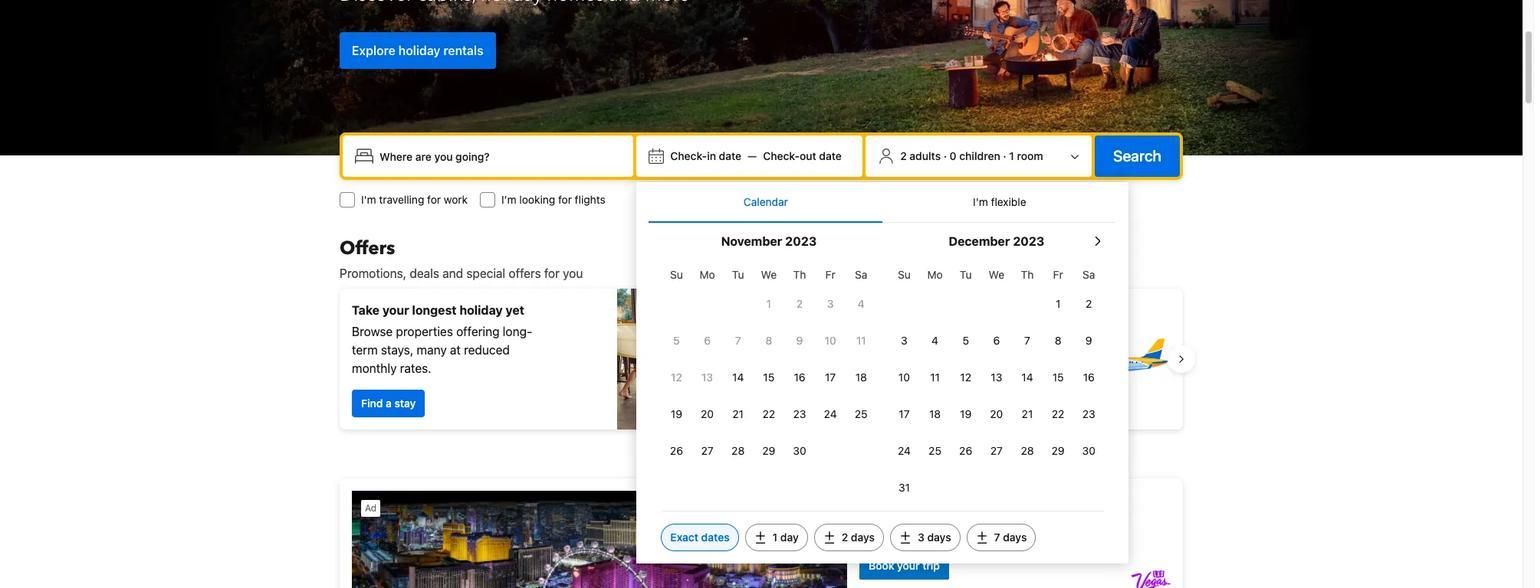 Task type: vqa. For each thing, say whether or not it's contained in the screenshot.
rightmost location
no



Task type: locate. For each thing, give the bounding box(es) containing it.
promotions,
[[340, 267, 406, 281]]

13 inside option
[[702, 371, 713, 384]]

1 horizontal spatial sa
[[1083, 268, 1095, 281]]

0 horizontal spatial and
[[443, 267, 463, 281]]

1 vertical spatial 4
[[932, 334, 939, 347]]

rentals
[[443, 43, 484, 57]]

get
[[780, 334, 800, 348]]

search
[[1113, 147, 1162, 165]]

3 days from the left
[[1003, 531, 1027, 544]]

13 December 2023 checkbox
[[981, 361, 1012, 395]]

0 horizontal spatial 5
[[673, 334, 680, 347]]

th down december 2023
[[1021, 268, 1034, 281]]

2 29 from the left
[[1052, 445, 1065, 458]]

for left you on the left of the page
[[544, 267, 560, 281]]

1 horizontal spatial ·
[[1003, 150, 1007, 163]]

6 inside option
[[993, 334, 1000, 347]]

0 horizontal spatial 26
[[670, 445, 683, 458]]

holiday inside the take your longest holiday yet browse properties offering long- term stays, many at reduced monthly rates.
[[460, 304, 503, 317]]

21 right 20 december 2023 option
[[1022, 408, 1033, 421]]

1 8 from the left
[[766, 334, 772, 347]]

holiday left rentals
[[399, 43, 440, 57]]

and
[[443, 267, 463, 281], [906, 334, 927, 348]]

2 13 from the left
[[991, 371, 1002, 384]]

exact
[[670, 531, 699, 544]]

15 December 2023 checkbox
[[1043, 361, 1074, 395]]

1 horizontal spatial 6
[[993, 334, 1000, 347]]

24 November 2023 checkbox
[[815, 398, 846, 432]]

check- left —
[[670, 150, 707, 163]]

2 28 from the left
[[1021, 445, 1034, 458]]

december 2023
[[949, 235, 1045, 248]]

9
[[796, 334, 803, 347], [1086, 334, 1092, 347]]

11 for 11 november 2023 option
[[856, 334, 866, 347]]

2 9 from the left
[[1086, 334, 1092, 347]]

0 horizontal spatial 25
[[855, 408, 868, 421]]

0 horizontal spatial 29
[[762, 445, 776, 458]]

18 December 2023 checkbox
[[920, 398, 951, 432]]

2 12 from the left
[[960, 371, 972, 384]]

2 15 from the left
[[1053, 371, 1064, 384]]

4 right 3 checkbox
[[932, 334, 939, 347]]

1 29 from the left
[[762, 445, 776, 458]]

9 November 2023 checkbox
[[784, 324, 815, 358]]

1 horizontal spatial 5
[[963, 334, 969, 347]]

20 right the 19 november 2023 option
[[701, 408, 714, 421]]

1 horizontal spatial days
[[927, 531, 951, 544]]

1 horizontal spatial 16
[[1083, 371, 1095, 384]]

1 horizontal spatial 19
[[960, 408, 972, 421]]

1 sa from the left
[[855, 268, 868, 281]]

8 right 7 december 2023 'option'
[[1055, 334, 1062, 347]]

0 horizontal spatial 19
[[671, 408, 682, 421]]

2 date from the left
[[819, 150, 842, 163]]

find a stay
[[361, 397, 416, 410]]

0 horizontal spatial 27
[[701, 445, 714, 458]]

17 for 17 checkbox
[[825, 371, 836, 384]]

24 inside checkbox
[[898, 445, 911, 458]]

1 su from the left
[[670, 268, 683, 281]]

9 for 9 december 2023 option
[[1086, 334, 1092, 347]]

2 19 from the left
[[960, 408, 972, 421]]

15
[[763, 371, 775, 384], [1053, 371, 1064, 384]]

book
[[930, 334, 958, 348]]

december
[[949, 235, 1010, 248]]

28 inside option
[[732, 445, 745, 458]]

0 horizontal spatial 2023
[[785, 235, 817, 248]]

th up 2 option
[[793, 268, 806, 281]]

1 horizontal spatial flights
[[961, 334, 995, 348]]

19 inside 'checkbox'
[[960, 408, 972, 421]]

· left 0
[[944, 150, 947, 163]]

23 right the 22 december 2023 'checkbox'
[[1083, 408, 1096, 421]]

check-out date button
[[757, 143, 848, 170]]

and inside offers promotions, deals and special offers for you
[[443, 267, 463, 281]]

10 inside option
[[899, 371, 910, 384]]

1 horizontal spatial 3
[[901, 334, 908, 347]]

1 16 from the left
[[794, 371, 806, 384]]

1 vertical spatial flights
[[961, 334, 995, 348]]

18 left 19 december 2023 'checkbox'
[[929, 408, 941, 421]]

0 horizontal spatial 17
[[825, 371, 836, 384]]

holiday
[[399, 43, 440, 57], [460, 304, 503, 317]]

25 right 24 option
[[855, 408, 868, 421]]

9 up more
[[796, 334, 803, 347]]

th for november 2023
[[793, 268, 806, 281]]

0 horizontal spatial 4
[[858, 298, 865, 311]]

22 inside 22 november 2023 checkbox
[[763, 408, 775, 421]]

1 horizontal spatial 15
[[1053, 371, 1064, 384]]

13 for the 13 'checkbox'
[[991, 371, 1002, 384]]

mo for november
[[700, 268, 715, 281]]

7 right 3 days
[[994, 531, 1000, 544]]

region
[[327, 283, 1195, 436]]

1 horizontal spatial 21
[[1022, 408, 1033, 421]]

0 horizontal spatial we
[[761, 268, 777, 281]]

date right 'out'
[[819, 150, 842, 163]]

24
[[824, 408, 837, 421], [898, 445, 911, 458]]

0 vertical spatial 17
[[825, 371, 836, 384]]

29 for 29 december 2023 option
[[1052, 445, 1065, 458]]

1 check- from the left
[[670, 150, 707, 163]]

23 right 22 november 2023 checkbox
[[793, 408, 806, 421]]

5 inside 'option'
[[673, 334, 680, 347]]

0 horizontal spatial 23
[[793, 408, 806, 421]]

flights left with
[[961, 334, 995, 348]]

12 November 2023 checkbox
[[661, 361, 692, 395]]

stay
[[394, 397, 416, 410]]

with
[[998, 334, 1022, 348]]

28 for 28 november 2023 option
[[732, 445, 745, 458]]

1 horizontal spatial 10
[[899, 371, 910, 384]]

1 day
[[773, 531, 799, 544]]

2 14 from the left
[[1022, 371, 1033, 384]]

17 down 'flexibility'
[[825, 371, 836, 384]]

30 inside checkbox
[[793, 445, 806, 458]]

0 horizontal spatial date
[[719, 150, 742, 163]]

2 su from the left
[[898, 268, 911, 281]]

flights right looking
[[575, 193, 606, 206]]

0 vertical spatial holiday
[[399, 43, 440, 57]]

th for december 2023
[[1021, 268, 1034, 281]]

1 horizontal spatial i'm
[[973, 196, 988, 209]]

1 vertical spatial 25
[[929, 445, 942, 458]]

1 23 from the left
[[793, 408, 806, 421]]

7 left the 8 november 2023 checkbox
[[735, 334, 741, 347]]

2 right 1 november 2023 "checkbox"
[[797, 298, 803, 311]]

2 right 1 december 2023 option
[[1086, 298, 1092, 311]]

1 2023 from the left
[[785, 235, 817, 248]]

8 for 8 december 2023 option
[[1055, 334, 1062, 347]]

0 vertical spatial 10
[[825, 334, 836, 347]]

for for work
[[427, 193, 441, 206]]

4 for "4 november 2023" option
[[858, 298, 865, 311]]

1 22 from the left
[[763, 408, 775, 421]]

14 right 13 november 2023 option
[[732, 371, 744, 384]]

11 for 11 checkbox
[[930, 371, 940, 384]]

18 right 17 checkbox
[[856, 371, 867, 384]]

16 right the 15 option
[[1083, 371, 1095, 384]]

16 down more
[[794, 371, 806, 384]]

mo up 4 december 2023 option
[[927, 268, 943, 281]]

1 vertical spatial and
[[906, 334, 927, 348]]

0 vertical spatial 3
[[827, 298, 834, 311]]

grid
[[661, 260, 877, 469], [889, 260, 1104, 505]]

24 right 23 'checkbox' at the right of the page
[[824, 408, 837, 421]]

2 th from the left
[[1021, 268, 1034, 281]]

2 2023 from the left
[[1013, 235, 1045, 248]]

and left book
[[906, 334, 927, 348]]

3 right 2 option
[[827, 298, 834, 311]]

i'm left flexible
[[973, 196, 988, 209]]

1 horizontal spatial 4
[[932, 334, 939, 347]]

1 horizontal spatial 27
[[991, 445, 1003, 458]]

tu down november
[[732, 268, 744, 281]]

0 horizontal spatial 12
[[671, 371, 682, 384]]

22 December 2023 checkbox
[[1043, 398, 1074, 432]]

23 November 2023 checkbox
[[784, 398, 815, 432]]

23 inside option
[[1083, 408, 1096, 421]]

1 vertical spatial 10
[[899, 371, 910, 384]]

20 November 2023 checkbox
[[692, 398, 723, 432]]

2 days from the left
[[927, 531, 951, 544]]

25 right 24 checkbox
[[929, 445, 942, 458]]

13 inside 'checkbox'
[[991, 371, 1002, 384]]

date
[[719, 150, 742, 163], [819, 150, 842, 163]]

25 November 2023 checkbox
[[846, 398, 877, 432]]

25 inside option
[[929, 445, 942, 458]]

1 horizontal spatial th
[[1021, 268, 1034, 281]]

1 date from the left
[[719, 150, 742, 163]]

0 horizontal spatial 3
[[827, 298, 834, 311]]

2 8 from the left
[[1055, 334, 1062, 347]]

1 left 2 december 2023 option
[[1056, 298, 1061, 311]]

2 we from the left
[[989, 268, 1005, 281]]

1 21 from the left
[[733, 408, 744, 421]]

0 horizontal spatial 16
[[794, 371, 806, 384]]

2023 down flexible
[[1013, 235, 1045, 248]]

9 right 8 december 2023 option
[[1086, 334, 1092, 347]]

2023 for november 2023
[[785, 235, 817, 248]]

21 inside 21 checkbox
[[733, 408, 744, 421]]

days for 2 days
[[851, 531, 875, 544]]

3 December 2023 checkbox
[[889, 324, 920, 358]]

2 vertical spatial 3
[[918, 531, 925, 544]]

1 12 from the left
[[671, 371, 682, 384]]

11 inside checkbox
[[930, 371, 940, 384]]

0 horizontal spatial 20
[[701, 408, 714, 421]]

0 horizontal spatial ·
[[944, 150, 947, 163]]

18 November 2023 checkbox
[[846, 361, 877, 395]]

mo
[[700, 268, 715, 281], [927, 268, 943, 281]]

0
[[950, 150, 957, 163]]

27 December 2023 checkbox
[[981, 435, 1012, 469]]

7 November 2023 checkbox
[[723, 324, 754, 358]]

1 horizontal spatial 25
[[929, 445, 942, 458]]

5 right book
[[963, 334, 969, 347]]

22 left 23 'checkbox' at the right of the page
[[763, 408, 775, 421]]

23
[[793, 408, 806, 421], [1083, 408, 1096, 421]]

2 fr from the left
[[1053, 268, 1063, 281]]

2 6 from the left
[[993, 334, 1000, 347]]

we up 1 november 2023 "checkbox"
[[761, 268, 777, 281]]

1 horizontal spatial 24
[[898, 445, 911, 458]]

and inside the get inspired, compare and book flights with more flexibility
[[906, 334, 927, 348]]

29 right the 28 checkbox
[[1052, 445, 1065, 458]]

27 November 2023 checkbox
[[692, 435, 723, 469]]

22 inside the 22 december 2023 'checkbox'
[[1052, 408, 1065, 421]]

2 16 from the left
[[1083, 371, 1095, 384]]

1 horizontal spatial check-
[[763, 150, 800, 163]]

20 inside checkbox
[[701, 408, 714, 421]]

6 for 6 option
[[993, 334, 1000, 347]]

tu
[[732, 268, 744, 281], [960, 268, 972, 281]]

29
[[762, 445, 776, 458], [1052, 445, 1065, 458]]

2023 for december 2023
[[1013, 235, 1045, 248]]

0 horizontal spatial i'm
[[361, 193, 376, 206]]

1 mo from the left
[[700, 268, 715, 281]]

0 horizontal spatial tu
[[732, 268, 744, 281]]

1
[[1009, 150, 1014, 163], [767, 298, 771, 311], [1056, 298, 1061, 311], [773, 531, 778, 544]]

8 inside checkbox
[[766, 334, 772, 347]]

1 30 from the left
[[793, 445, 806, 458]]

properties
[[396, 325, 453, 339]]

tu for december
[[960, 268, 972, 281]]

you
[[563, 267, 583, 281]]

2 22 from the left
[[1052, 408, 1065, 421]]

1 vertical spatial 24
[[898, 445, 911, 458]]

0 horizontal spatial 10
[[825, 334, 836, 347]]

9 inside checkbox
[[796, 334, 803, 347]]

19 left 20 november 2023 checkbox
[[671, 408, 682, 421]]

longest
[[412, 304, 457, 317]]

6 inside 'checkbox'
[[704, 334, 711, 347]]

24 for 24 option
[[824, 408, 837, 421]]

1 horizontal spatial 2023
[[1013, 235, 1045, 248]]

and right deals
[[443, 267, 463, 281]]

21 December 2023 checkbox
[[1012, 398, 1043, 432]]

0 horizontal spatial 9
[[796, 334, 803, 347]]

yet
[[506, 304, 524, 317]]

17 left 18 checkbox
[[899, 408, 910, 421]]

17 November 2023 checkbox
[[815, 361, 846, 395]]

0 vertical spatial 4
[[858, 298, 865, 311]]

1 horizontal spatial su
[[898, 268, 911, 281]]

11 inside option
[[856, 334, 866, 347]]

1 horizontal spatial 12
[[960, 371, 972, 384]]

2 mo from the left
[[927, 268, 943, 281]]

11 December 2023 checkbox
[[920, 361, 951, 395]]

10 for 10 november 2023 'option'
[[825, 334, 836, 347]]

28 inside checkbox
[[1021, 445, 1034, 458]]

1 horizontal spatial 17
[[899, 408, 910, 421]]

23 December 2023 checkbox
[[1074, 398, 1104, 432]]

28 right 27 december 2023 option
[[1021, 445, 1034, 458]]

3 left 4 december 2023 option
[[901, 334, 908, 347]]

4 inside option
[[932, 334, 939, 347]]

1 left 2 option
[[767, 298, 771, 311]]

1 horizontal spatial 20
[[990, 408, 1003, 421]]

1 horizontal spatial 11
[[930, 371, 940, 384]]

grid for november
[[661, 260, 877, 469]]

13 for 13 november 2023 option
[[702, 371, 713, 384]]

1 vertical spatial 17
[[899, 408, 910, 421]]

30
[[793, 445, 806, 458], [1082, 445, 1096, 458]]

3 down 31 checkbox
[[918, 531, 925, 544]]

looking
[[519, 193, 555, 206]]

11 right 10 option
[[930, 371, 940, 384]]

take
[[352, 304, 380, 317]]

0 vertical spatial 24
[[824, 408, 837, 421]]

5 left the 6 november 2023 'checkbox'
[[673, 334, 680, 347]]

1 28 from the left
[[732, 445, 745, 458]]

16 November 2023 checkbox
[[784, 361, 815, 395]]

5
[[673, 334, 680, 347], [963, 334, 969, 347]]

1 horizontal spatial grid
[[889, 260, 1104, 505]]

2 20 from the left
[[990, 408, 1003, 421]]

days
[[851, 531, 875, 544], [927, 531, 951, 544], [1003, 531, 1027, 544]]

we
[[761, 268, 777, 281], [989, 268, 1005, 281]]

0 horizontal spatial 22
[[763, 408, 775, 421]]

0 horizontal spatial grid
[[661, 260, 877, 469]]

0 horizontal spatial 28
[[732, 445, 745, 458]]

28 right 27 november 2023 option
[[732, 445, 745, 458]]

deals
[[410, 267, 439, 281]]

for
[[427, 193, 441, 206], [558, 193, 572, 206], [544, 267, 560, 281]]

14 for 14 option at right
[[1022, 371, 1033, 384]]

0 horizontal spatial 30
[[793, 445, 806, 458]]

24 left 25 option
[[898, 445, 911, 458]]

fly away to your dream holiday image
[[1064, 306, 1171, 413]]

10 for 10 option
[[899, 371, 910, 384]]

1 vertical spatial 11
[[930, 371, 940, 384]]

9 December 2023 checkbox
[[1074, 324, 1104, 358]]

22 for 22 november 2023 checkbox
[[763, 408, 775, 421]]

i'm inside button
[[973, 196, 988, 209]]

1 days from the left
[[851, 531, 875, 544]]

2
[[900, 150, 907, 163], [797, 298, 803, 311], [1086, 298, 1092, 311], [842, 531, 848, 544]]

0 horizontal spatial 6
[[704, 334, 711, 347]]

0 horizontal spatial 11
[[856, 334, 866, 347]]

0 horizontal spatial 7
[[735, 334, 741, 347]]

4 December 2023 checkbox
[[920, 324, 951, 358]]

7 inside checkbox
[[735, 334, 741, 347]]

dates
[[701, 531, 730, 544]]

5 for 5 november 2023 'option' at the bottom left
[[673, 334, 680, 347]]

for right looking
[[558, 193, 572, 206]]

tu down december
[[960, 268, 972, 281]]

days for 3 days
[[927, 531, 951, 544]]

0 horizontal spatial days
[[851, 531, 875, 544]]

11 right 10 november 2023 'option'
[[856, 334, 866, 347]]

13 left 14 option at right
[[991, 371, 1002, 384]]

2023 right november
[[785, 235, 817, 248]]

1 horizontal spatial 23
[[1083, 408, 1096, 421]]

1 horizontal spatial and
[[906, 334, 927, 348]]

6 right 5 november 2023 'option' at the bottom left
[[704, 334, 711, 347]]

flights
[[575, 193, 606, 206], [961, 334, 995, 348]]

we down december 2023
[[989, 268, 1005, 281]]

1 13 from the left
[[702, 371, 713, 384]]

26 right 25 option
[[959, 445, 972, 458]]

1 left room
[[1009, 150, 1014, 163]]

1 horizontal spatial 26
[[959, 445, 972, 458]]

30 for the 30 december 2023 'checkbox'
[[1082, 445, 1096, 458]]

7 for 7 november 2023 checkbox
[[735, 334, 741, 347]]

sa up "4 november 2023" option
[[855, 268, 868, 281]]

8
[[766, 334, 772, 347], [1055, 334, 1062, 347]]

19 right 18 checkbox
[[960, 408, 972, 421]]

tab list
[[649, 182, 1117, 224]]

2 check- from the left
[[763, 150, 800, 163]]

17
[[825, 371, 836, 384], [899, 408, 910, 421]]

· right children at the right
[[1003, 150, 1007, 163]]

3 inside 3 checkbox
[[901, 334, 908, 347]]

sa
[[855, 268, 868, 281], [1083, 268, 1095, 281]]

1 horizontal spatial 8
[[1055, 334, 1062, 347]]

7 right with
[[1025, 334, 1031, 347]]

0 vertical spatial 25
[[855, 408, 868, 421]]

30 right 29 november 2023 option
[[793, 445, 806, 458]]

14 right the 13 'checkbox'
[[1022, 371, 1033, 384]]

6 for the 6 november 2023 'checkbox'
[[704, 334, 711, 347]]

10 December 2023 checkbox
[[889, 361, 920, 395]]

0 horizontal spatial 8
[[766, 334, 772, 347]]

i'm
[[361, 193, 376, 206], [973, 196, 988, 209]]

27
[[701, 445, 714, 458], [991, 445, 1003, 458]]

1 we from the left
[[761, 268, 777, 281]]

25 for 25 option
[[929, 445, 942, 458]]

8 for the 8 november 2023 checkbox
[[766, 334, 772, 347]]

12 right 11 checkbox
[[960, 371, 972, 384]]

su up 5 november 2023 'option' at the bottom left
[[670, 268, 683, 281]]

2 27 from the left
[[991, 445, 1003, 458]]

advertisement region
[[340, 479, 1183, 589]]

4 inside option
[[858, 298, 865, 311]]

for left the work
[[427, 193, 441, 206]]

11
[[856, 334, 866, 347], [930, 371, 940, 384]]

9 inside 9 december 2023 option
[[1086, 334, 1092, 347]]

2 grid from the left
[[889, 260, 1104, 505]]

30 right 29 december 2023 option
[[1082, 445, 1096, 458]]

29 December 2023 checkbox
[[1043, 435, 1074, 469]]

2 sa from the left
[[1083, 268, 1095, 281]]

2 November 2023 checkbox
[[784, 288, 815, 321]]

10 down the get inspired, compare and book flights with more flexibility
[[899, 371, 910, 384]]

21
[[733, 408, 744, 421], [1022, 408, 1033, 421]]

0 horizontal spatial th
[[793, 268, 806, 281]]

19 inside option
[[671, 408, 682, 421]]

your
[[382, 304, 409, 317]]

12
[[671, 371, 682, 384], [960, 371, 972, 384]]

1 horizontal spatial 28
[[1021, 445, 1034, 458]]

18
[[856, 371, 867, 384], [929, 408, 941, 421]]

22 right '21 december 2023' "checkbox"
[[1052, 408, 1065, 421]]

1 inside "checkbox"
[[767, 298, 771, 311]]

1 vertical spatial 3
[[901, 334, 908, 347]]

1 tu from the left
[[732, 268, 744, 281]]

2 tu from the left
[[960, 268, 972, 281]]

check-
[[670, 150, 707, 163], [763, 150, 800, 163]]

2 21 from the left
[[1022, 408, 1033, 421]]

1 vertical spatial holiday
[[460, 304, 503, 317]]

0 horizontal spatial 14
[[732, 371, 744, 384]]

25 for the 25 option
[[855, 408, 868, 421]]

24 for 24 checkbox
[[898, 445, 911, 458]]

15 right 14 november 2023 option
[[763, 371, 775, 384]]

i'm left travelling
[[361, 193, 376, 206]]

6 left 7 december 2023 'option'
[[993, 334, 1000, 347]]

10 inside 'option'
[[825, 334, 836, 347]]

2 30 from the left
[[1082, 445, 1096, 458]]

check- right —
[[763, 150, 800, 163]]

offering
[[456, 325, 500, 339]]

1 19 from the left
[[671, 408, 682, 421]]

flights inside the get inspired, compare and book flights with more flexibility
[[961, 334, 995, 348]]

28
[[732, 445, 745, 458], [1021, 445, 1034, 458]]

30 December 2023 checkbox
[[1074, 435, 1104, 469]]

1 14 from the left
[[732, 371, 744, 384]]

8 left get
[[766, 334, 772, 347]]

8 inside option
[[1055, 334, 1062, 347]]

14 December 2023 checkbox
[[1012, 361, 1043, 395]]

12 left 13 november 2023 option
[[671, 371, 682, 384]]

31 December 2023 checkbox
[[889, 472, 920, 505]]

fr
[[826, 268, 836, 281], [1053, 268, 1063, 281]]

16 December 2023 checkbox
[[1074, 361, 1104, 395]]

14 November 2023 checkbox
[[723, 361, 754, 395]]

4 right 3 checkbox at right
[[858, 298, 865, 311]]

25 inside option
[[855, 408, 868, 421]]

su up 3 checkbox
[[898, 268, 911, 281]]

1 horizontal spatial 29
[[1052, 445, 1065, 458]]

Where are you going? field
[[373, 143, 628, 170]]

13
[[702, 371, 713, 384], [991, 371, 1002, 384]]

offers
[[340, 236, 395, 261]]

1 th from the left
[[793, 268, 806, 281]]

2 26 from the left
[[959, 445, 972, 458]]

7 inside 'option'
[[1025, 334, 1031, 347]]

3 for 3 checkbox
[[901, 334, 908, 347]]

23 for 23 december 2023 option
[[1083, 408, 1096, 421]]

progress bar
[[752, 442, 771, 449]]

1 left day
[[773, 531, 778, 544]]

0 horizontal spatial sa
[[855, 268, 868, 281]]

2 5 from the left
[[963, 334, 969, 347]]

5 inside option
[[963, 334, 969, 347]]

21 for 21 checkbox
[[733, 408, 744, 421]]

1 fr from the left
[[826, 268, 836, 281]]

special
[[466, 267, 506, 281]]

30 inside 'checkbox'
[[1082, 445, 1096, 458]]

1 horizontal spatial tu
[[960, 268, 972, 281]]

21 inside '21 december 2023' "checkbox"
[[1022, 408, 1033, 421]]

mo up the 6 november 2023 'checkbox'
[[700, 268, 715, 281]]

10 up 'flexibility'
[[825, 334, 836, 347]]

3 inside 3 checkbox
[[827, 298, 834, 311]]

5 November 2023 checkbox
[[661, 324, 692, 358]]

0 vertical spatial and
[[443, 267, 463, 281]]

2 left the adults
[[900, 150, 907, 163]]

2 23 from the left
[[1083, 408, 1096, 421]]

1 5 from the left
[[673, 334, 680, 347]]

21 right 20 november 2023 checkbox
[[733, 408, 744, 421]]

2 horizontal spatial days
[[1003, 531, 1027, 544]]

14 for 14 november 2023 option
[[732, 371, 744, 384]]

1 horizontal spatial date
[[819, 150, 842, 163]]

i'm flexible button
[[883, 182, 1117, 222]]

26 left 27 november 2023 option
[[670, 445, 683, 458]]

1 6 from the left
[[704, 334, 711, 347]]

3
[[827, 298, 834, 311], [901, 334, 908, 347], [918, 531, 925, 544]]

0 horizontal spatial 18
[[856, 371, 867, 384]]

1 horizontal spatial 13
[[991, 371, 1002, 384]]

fr up 1 december 2023 option
[[1053, 268, 1063, 281]]

29 right 28 november 2023 option
[[762, 445, 776, 458]]

date right "in"
[[719, 150, 742, 163]]

0 horizontal spatial 21
[[733, 408, 744, 421]]

24 December 2023 checkbox
[[889, 435, 920, 469]]

sa up 2 december 2023 option
[[1083, 268, 1095, 281]]

we for november
[[761, 268, 777, 281]]

fr up 3 checkbox at right
[[826, 268, 836, 281]]

15 right 14 option at right
[[1053, 371, 1064, 384]]

23 inside 'checkbox'
[[793, 408, 806, 421]]

holiday up offering
[[460, 304, 503, 317]]

0 vertical spatial 11
[[856, 334, 866, 347]]

1 horizontal spatial 18
[[929, 408, 941, 421]]

20 inside option
[[990, 408, 1003, 421]]

0 horizontal spatial check-
[[670, 150, 707, 163]]

7 days
[[994, 531, 1027, 544]]

1 horizontal spatial 22
[[1052, 408, 1065, 421]]

1 horizontal spatial we
[[989, 268, 1005, 281]]

reduced
[[464, 344, 510, 357]]

20
[[701, 408, 714, 421], [990, 408, 1003, 421]]

th
[[793, 268, 806, 281], [1021, 268, 1034, 281]]

19
[[671, 408, 682, 421], [960, 408, 972, 421]]

19 for 19 december 2023 'checkbox'
[[960, 408, 972, 421]]

1 15 from the left
[[763, 371, 775, 384]]

1 9 from the left
[[796, 334, 803, 347]]

1 grid from the left
[[661, 260, 877, 469]]

1 27 from the left
[[701, 445, 714, 458]]

13 November 2023 checkbox
[[692, 361, 723, 395]]

work
[[444, 193, 468, 206]]

1 20 from the left
[[701, 408, 714, 421]]

24 inside option
[[824, 408, 837, 421]]

7 December 2023 checkbox
[[1012, 324, 1043, 358]]

20 right 19 december 2023 'checkbox'
[[990, 408, 1003, 421]]

13 right '12 november 2023' checkbox
[[702, 371, 713, 384]]



Task type: describe. For each thing, give the bounding box(es) containing it.
term
[[352, 344, 378, 357]]

children
[[959, 150, 1000, 163]]

check-in date — check-out date
[[670, 150, 842, 163]]

15 November 2023 checkbox
[[754, 361, 784, 395]]

0 horizontal spatial flights
[[575, 193, 606, 206]]

take your longest holiday yet image
[[617, 289, 755, 430]]

monthly
[[352, 362, 397, 376]]

travelling
[[379, 193, 424, 206]]

find
[[361, 397, 383, 410]]

3 for 3 checkbox at right
[[827, 298, 834, 311]]

19 for the 19 november 2023 option
[[671, 408, 682, 421]]

region containing take your longest holiday yet
[[327, 283, 1195, 436]]

2 adults · 0 children · 1 room button
[[872, 142, 1086, 171]]

4 November 2023 checkbox
[[846, 288, 877, 321]]

and for offers
[[443, 267, 463, 281]]

20 for 20 november 2023 checkbox
[[701, 408, 714, 421]]

30 November 2023 checkbox
[[784, 435, 815, 469]]

1 inside option
[[1056, 298, 1061, 311]]

we for december
[[989, 268, 1005, 281]]

8 December 2023 checkbox
[[1043, 324, 1074, 358]]

27 for 27 december 2023 option
[[991, 445, 1003, 458]]

for inside offers promotions, deals and special offers for you
[[544, 267, 560, 281]]

—
[[748, 150, 757, 163]]

29 November 2023 checkbox
[[754, 435, 784, 469]]

19 December 2023 checkbox
[[951, 398, 981, 432]]

31
[[899, 482, 910, 495]]

2 inside option
[[797, 298, 803, 311]]

sa for november 2023
[[855, 268, 868, 281]]

28 for the 28 checkbox
[[1021, 445, 1034, 458]]

3 November 2023 checkbox
[[815, 288, 846, 321]]

25 December 2023 checkbox
[[920, 435, 951, 469]]

19 November 2023 checkbox
[[661, 398, 692, 432]]

27 for 27 november 2023 option
[[701, 445, 714, 458]]

room
[[1017, 150, 1043, 163]]

browse
[[352, 325, 393, 339]]

1 horizontal spatial 7
[[994, 531, 1000, 544]]

november
[[721, 235, 782, 248]]

tu for november
[[732, 268, 744, 281]]

offers promotions, deals and special offers for you
[[340, 236, 583, 281]]

2 · from the left
[[1003, 150, 1007, 163]]

rates.
[[400, 362, 431, 376]]

1 vertical spatial 18
[[929, 408, 941, 421]]

su for december
[[898, 268, 911, 281]]

26 November 2023 checkbox
[[661, 435, 692, 469]]

10 November 2023 checkbox
[[815, 324, 846, 358]]

26 December 2023 checkbox
[[951, 435, 981, 469]]

1 inside button
[[1009, 150, 1014, 163]]

11 November 2023 checkbox
[[846, 324, 877, 358]]

15 for 15 november 2023 option
[[763, 371, 775, 384]]

2 right day
[[842, 531, 848, 544]]

12 for '12 november 2023' checkbox
[[671, 371, 682, 384]]

offers main content
[[327, 236, 1195, 589]]

fr for november 2023
[[826, 268, 836, 281]]

flexible
[[991, 196, 1026, 209]]

30 for 30 checkbox
[[793, 445, 806, 458]]

grid for december
[[889, 260, 1104, 505]]

0 vertical spatial 18
[[856, 371, 867, 384]]

find a stay link
[[352, 390, 425, 418]]

november 2023
[[721, 235, 817, 248]]

22 November 2023 checkbox
[[754, 398, 784, 432]]

i'm looking for flights
[[501, 193, 606, 206]]

i'm for i'm flexible
[[973, 196, 988, 209]]

days for 7 days
[[1003, 531, 1027, 544]]

mo for december
[[927, 268, 943, 281]]

9 for the 9 checkbox
[[796, 334, 803, 347]]

20 for 20 december 2023 option
[[990, 408, 1003, 421]]

12 December 2023 checkbox
[[951, 361, 981, 395]]

2 inside option
[[1086, 298, 1092, 311]]

and for get
[[906, 334, 927, 348]]

4 for 4 december 2023 option
[[932, 334, 939, 347]]

20 December 2023 checkbox
[[981, 398, 1012, 432]]

12 for 12 december 2023 checkbox
[[960, 371, 972, 384]]

15 for the 15 option
[[1053, 371, 1064, 384]]

calendar button
[[649, 182, 883, 222]]

compare
[[854, 334, 903, 348]]

offers
[[509, 267, 541, 281]]

out
[[800, 150, 816, 163]]

su for november
[[670, 268, 683, 281]]

17 for "17 december 2023" checkbox
[[899, 408, 910, 421]]

i'm flexible
[[973, 196, 1026, 209]]

2 horizontal spatial 3
[[918, 531, 925, 544]]

21 November 2023 checkbox
[[723, 398, 754, 432]]

7 for 7 december 2023 'option'
[[1025, 334, 1031, 347]]

21 for '21 december 2023' "checkbox"
[[1022, 408, 1033, 421]]

1 26 from the left
[[670, 445, 683, 458]]

a
[[386, 397, 392, 410]]

i'm travelling for work
[[361, 193, 468, 206]]

2 days
[[842, 531, 875, 544]]

calendar
[[744, 196, 788, 209]]

29 for 29 november 2023 option
[[762, 445, 776, 458]]

long-
[[503, 325, 532, 339]]

many
[[417, 344, 447, 357]]

exact dates
[[670, 531, 730, 544]]

check-in date button
[[664, 143, 748, 170]]

progress bar inside offers main content
[[752, 442, 771, 449]]

day
[[780, 531, 799, 544]]

stays,
[[381, 344, 414, 357]]

17 December 2023 checkbox
[[889, 398, 920, 432]]

explore
[[352, 43, 396, 57]]

in
[[707, 150, 716, 163]]

flexibility
[[812, 353, 860, 367]]

5 for the 5 option
[[963, 334, 969, 347]]

2 inside button
[[900, 150, 907, 163]]

for for flights
[[558, 193, 572, 206]]

inspired,
[[803, 334, 851, 348]]

tab list containing calendar
[[649, 182, 1117, 224]]

at
[[450, 344, 461, 357]]

28 December 2023 checkbox
[[1012, 435, 1043, 469]]

i'm for i'm travelling for work
[[361, 193, 376, 206]]

22 for the 22 december 2023 'checkbox'
[[1052, 408, 1065, 421]]

5 December 2023 checkbox
[[951, 324, 981, 358]]

holiday inside explore holiday rentals link
[[399, 43, 440, 57]]

explore holiday rentals
[[352, 43, 484, 57]]

explore holiday rentals link
[[340, 32, 496, 69]]

fr for december 2023
[[1053, 268, 1063, 281]]

1 December 2023 checkbox
[[1043, 288, 1074, 321]]

8 November 2023 checkbox
[[754, 324, 784, 358]]

take your longest holiday yet browse properties offering long- term stays, many at reduced monthly rates.
[[352, 304, 532, 376]]

sa for december 2023
[[1083, 268, 1095, 281]]

23 for 23 'checkbox' at the right of the page
[[793, 408, 806, 421]]

more
[[780, 353, 808, 367]]

i'm
[[501, 193, 517, 206]]

2 adults · 0 children · 1 room
[[900, 150, 1043, 163]]

6 November 2023 checkbox
[[692, 324, 723, 358]]

3 days
[[918, 531, 951, 544]]

get inspired, compare and book flights with more flexibility
[[780, 334, 1022, 367]]

28 November 2023 checkbox
[[723, 435, 754, 469]]

1 November 2023 checkbox
[[754, 288, 784, 321]]

search button
[[1095, 136, 1180, 177]]

adults
[[910, 150, 941, 163]]

1 · from the left
[[944, 150, 947, 163]]

2 December 2023 checkbox
[[1074, 288, 1104, 321]]

6 December 2023 checkbox
[[981, 324, 1012, 358]]



